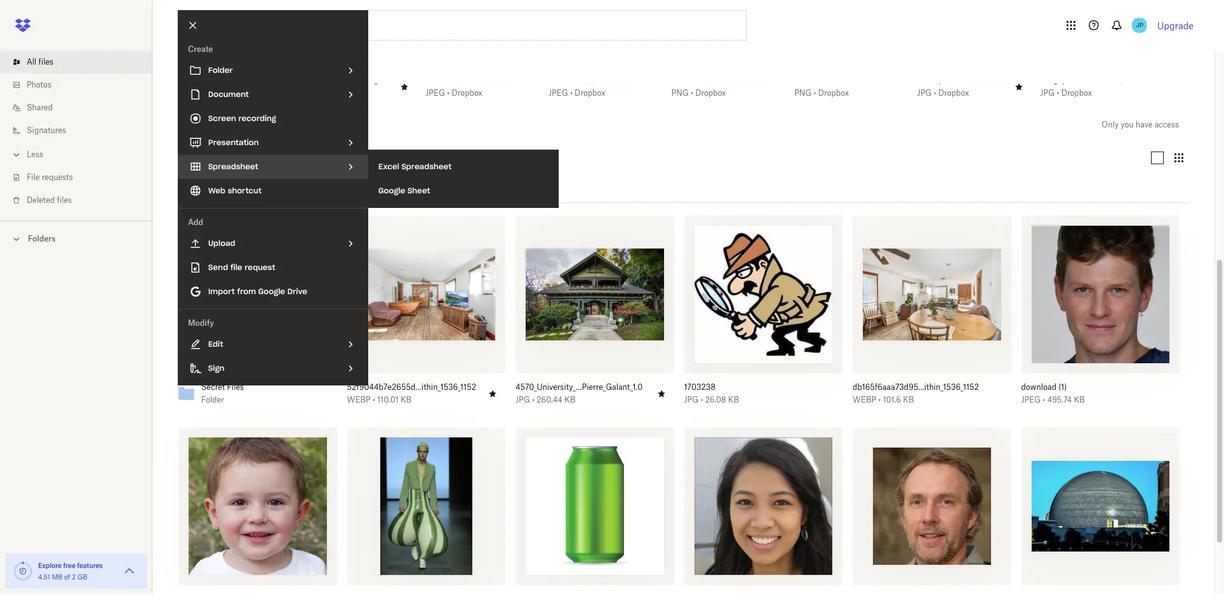 Task type: locate. For each thing, give the bounding box(es) containing it.
2 jpeg • dropbox button from the left
[[549, 88, 635, 98]]

files inside list item
[[38, 57, 53, 67]]

folder inside secret files folder • dropbox
[[203, 88, 225, 98]]

0 horizontal spatial all files
[[27, 57, 53, 67]]

1 png • dropbox button from the left
[[671, 88, 758, 98]]

dropbox
[[232, 88, 263, 98], [324, 88, 354, 98], [452, 88, 482, 98], [575, 88, 605, 98], [695, 88, 726, 98], [818, 88, 849, 98], [938, 88, 969, 98], [1061, 88, 1092, 98]]

kb down the db165f6aaa73d95…ithin_1536_1152
[[903, 396, 914, 405]]

web shortcut
[[208, 186, 262, 196]]

1 webp from the left
[[347, 396, 371, 405]]

• inside screensho…9.45.56 am png • dropbox
[[691, 88, 693, 98]]

• inside istockphot…62-612x612 jpg • dropbox
[[934, 88, 936, 98]]

secret up the document
[[203, 75, 226, 85]]

files up presentation
[[195, 117, 219, 132]]

download (1) jpeg • dropbox
[[549, 75, 605, 98]]

2 vertical spatial files
[[57, 196, 72, 205]]

google inside menu item
[[258, 287, 285, 296]]

kb inside 52f9044b7e2655d…ithin_1536_1152 webp • 110.01 kb
[[401, 396, 412, 405]]

from
[[225, 58, 245, 69], [237, 287, 256, 296]]

secret files button down sign menu item
[[201, 383, 314, 393]]

2 horizontal spatial jpeg
[[1021, 396, 1041, 405]]

webp inside 52f9044b7e2655d…ithin_1536_1152 webp • 110.01 kb
[[347, 396, 371, 405]]

0 vertical spatial download (1) button
[[549, 75, 635, 85]]

download inside download (1) jpeg • 495.74 kb
[[1021, 383, 1057, 392]]

jpg for 1703238 jpg • 26.08 kb
[[684, 396, 699, 405]]

kb inside 4570_university_…pierre_galant_1.0 jpg • 260.44 kb
[[564, 396, 575, 405]]

jpg down 1703238
[[684, 396, 699, 405]]

• inside secret files folder • dropbox
[[227, 88, 230, 98]]

jpg down the the_spher…98837453)
[[1040, 88, 1055, 98]]

download for download (1) jpeg • dropbox
[[549, 75, 584, 85]]

jpg • dropbox button down the_spher…98837453) button
[[1040, 88, 1127, 98]]

0 vertical spatial secret files button
[[203, 75, 271, 85]]

google down 'send file request' menu item
[[258, 287, 285, 296]]

close image
[[182, 15, 204, 36]]

kb
[[401, 396, 412, 405], [564, 396, 575, 405], [728, 396, 739, 405], [903, 396, 914, 405], [1074, 396, 1085, 405]]

suggested
[[177, 58, 223, 69]]

list
[[0, 43, 152, 221]]

download (1) jpeg • 495.74 kb
[[1021, 383, 1085, 405]]

files
[[228, 75, 245, 85], [227, 383, 244, 392]]

0 horizontal spatial jpeg
[[426, 88, 445, 98]]

(1) for 495.74
[[1059, 383, 1067, 392]]

2 dropbox from the left
[[324, 88, 354, 98]]

folder up secret files folder • dropbox
[[208, 65, 233, 75]]

1 jpg • dropbox button from the left
[[303, 88, 389, 98]]

signatures link
[[10, 119, 152, 142]]

upgrade link
[[1157, 20, 1194, 31]]

612x612
[[974, 75, 1003, 85]]

0 horizontal spatial all
[[27, 57, 36, 67]]

8 dropbox from the left
[[1061, 88, 1092, 98]]

0 vertical spatial google
[[378, 186, 405, 196]]

upload menu item
[[178, 232, 368, 256]]

6 dropbox from the left
[[818, 88, 849, 98]]

4570_university_…pierre_galant_1.0 button
[[516, 383, 646, 393]]

download (1) button for download (1) jpeg • dropbox
[[549, 75, 635, 85]]

1 vertical spatial from
[[237, 287, 256, 296]]

1 horizontal spatial webp
[[853, 396, 876, 405]]

document
[[208, 90, 249, 99]]

webp inside db165f6aaa73d95…ithin_1536_1152 webp • 101.6 kb
[[853, 396, 876, 405]]

3 dropbox from the left
[[452, 88, 482, 98]]

1 vertical spatial all
[[178, 117, 191, 132]]

1 horizontal spatial (1)
[[1059, 383, 1067, 392]]

png • dropbox button
[[671, 88, 758, 98], [794, 88, 881, 98]]

spreadsheet up "sheet" on the left of the page
[[402, 162, 452, 171]]

secret files folder
[[201, 383, 244, 405]]

from left the your
[[225, 58, 245, 69]]

260.44
[[537, 396, 562, 405]]

0 horizontal spatial png
[[671, 88, 689, 98]]

dropbox inside secret files folder • dropbox
[[232, 88, 263, 98]]

all files inside list item
[[27, 57, 53, 67]]

0 horizontal spatial jpg • dropbox button
[[303, 88, 389, 98]]

1 horizontal spatial png • dropbox button
[[794, 88, 881, 98]]

0 horizontal spatial (1)
[[586, 75, 594, 85]]

4570_unive…galant_1.0 button
[[303, 75, 389, 85]]

secret files button inside row
[[201, 383, 314, 393]]

jpg down istockphot…62-
[[917, 88, 932, 98]]

kb right the 26.08
[[728, 396, 739, 405]]

secret for secret files folder • dropbox
[[203, 75, 226, 85]]

webp
[[347, 396, 371, 405], [853, 396, 876, 405]]

1 dropbox from the left
[[232, 88, 263, 98]]

• inside download (1) jpeg • 495.74 kb
[[1043, 396, 1045, 405]]

signatures
[[27, 126, 66, 135]]

all up photos
[[27, 57, 36, 67]]

(1) inside download (1) jpeg • 495.74 kb
[[1059, 383, 1067, 392]]

requests
[[42, 173, 73, 182]]

2 jpg • dropbox button from the left
[[917, 88, 1004, 98]]

download inside download jpeg • dropbox
[[426, 75, 461, 85]]

1 vertical spatial all files
[[178, 117, 219, 132]]

dropbox image
[[10, 13, 36, 38]]

(1) inside download (1) jpeg • dropbox
[[586, 75, 594, 85]]

kb down 4570_university_…pierre_galant_1.0
[[564, 396, 575, 405]]

1 vertical spatial (1)
[[1059, 383, 1067, 392]]

2 png • dropbox button from the left
[[794, 88, 881, 98]]

0 vertical spatial (1)
[[586, 75, 594, 85]]

secret files button for secret files folder • dropbox
[[203, 75, 271, 85]]

dropbox inside download jpeg • dropbox
[[452, 88, 482, 98]]

1 horizontal spatial all
[[178, 117, 191, 132]]

1 horizontal spatial files
[[57, 196, 72, 205]]

folder up the screen
[[203, 88, 225, 98]]

jpg for 4570_unive…galant_1.0 jpg • dropbox
[[303, 88, 317, 98]]

4570_university_…pierre_galant_1.0
[[516, 383, 643, 392]]

(1)
[[586, 75, 594, 85], [1059, 383, 1067, 392]]

4 dropbox from the left
[[575, 88, 605, 98]]

0 horizontal spatial spreadsheet
[[208, 162, 258, 171]]

0 vertical spatial folder
[[208, 65, 233, 75]]

0 horizontal spatial png • dropbox button
[[671, 88, 758, 98]]

1 vertical spatial files
[[227, 383, 244, 392]]

access
[[1155, 120, 1179, 129]]

png
[[671, 88, 689, 98], [794, 88, 812, 98]]

deleted
[[27, 196, 55, 205]]

jpg inside 4570_unive…galant_1.0 jpg • dropbox
[[303, 88, 317, 98]]

• inside the png • dropbox button
[[814, 88, 816, 98]]

from down send file request
[[237, 287, 256, 296]]

download inside download (1) jpeg • dropbox
[[549, 75, 584, 85]]

you
[[1121, 120, 1134, 129]]

1 kb from the left
[[401, 396, 412, 405]]

jpg • dropbox button for the_spher…98837453)
[[1040, 88, 1127, 98]]

spreadsheet menu item
[[178, 155, 368, 179]]

file, db165f6aaa73d95c9004256537e7037b-uncropped_scaled_within_1536_1152.webp row
[[848, 216, 1011, 415]]

secret inside secret files folder • dropbox
[[203, 75, 226, 85]]

1 vertical spatial folder
[[203, 88, 225, 98]]

0 vertical spatial all
[[27, 57, 36, 67]]

files up folder • dropbox button
[[228, 75, 245, 85]]

file, screenshot 2023-10-19 at 9.45.56 am.png row
[[679, 428, 843, 595]]

all files up recents
[[178, 117, 219, 132]]

0 horizontal spatial download
[[426, 75, 461, 85]]

0 horizontal spatial jpeg • dropbox button
[[426, 88, 512, 98]]

folder down sign
[[201, 396, 224, 405]]

jpg • dropbox button down istockphot…62-612x612 button
[[917, 88, 1004, 98]]

1 horizontal spatial png
[[794, 88, 812, 98]]

png inside button
[[794, 88, 812, 98]]

sheet
[[408, 186, 430, 196]]

google down excel at the top
[[378, 186, 405, 196]]

jpeg inside download jpeg • dropbox
[[426, 88, 445, 98]]

2 horizontal spatial download
[[1021, 383, 1057, 392]]

• inside download jpeg • dropbox
[[447, 88, 450, 98]]

0 vertical spatial files
[[38, 57, 53, 67]]

0 vertical spatial all files
[[27, 57, 53, 67]]

from for suggested
[[225, 58, 245, 69]]

files inside secret files folder • dropbox
[[228, 75, 245, 85]]

the_spher…98837453) button
[[1040, 75, 1127, 85]]

2 horizontal spatial files
[[195, 117, 219, 132]]

create
[[188, 44, 213, 54]]

web
[[208, 186, 225, 196]]

2 webp from the left
[[853, 396, 876, 405]]

google sheet
[[378, 186, 430, 196]]

spreadsheet up name button
[[208, 162, 258, 171]]

2 kb from the left
[[564, 396, 575, 405]]

download (1) button inside row
[[1021, 383, 1152, 393]]

0 horizontal spatial download (1) button
[[549, 75, 635, 85]]

kb right 495.74
[[1074, 396, 1085, 405]]

2 vertical spatial folder
[[201, 396, 224, 405]]

istockphot…62-612x612 jpg • dropbox
[[917, 75, 1003, 98]]

3 kb from the left
[[728, 396, 739, 405]]

2 spreadsheet from the left
[[402, 162, 452, 171]]

•
[[227, 88, 230, 98], [319, 88, 322, 98], [447, 88, 450, 98], [570, 88, 573, 98], [691, 88, 693, 98], [814, 88, 816, 98], [934, 88, 936, 98], [1057, 88, 1059, 98], [373, 396, 375, 405], [532, 396, 535, 405], [701, 396, 703, 405], [878, 396, 881, 405], [1043, 396, 1045, 405]]

edit
[[208, 340, 223, 349]]

jpeg
[[426, 88, 445, 98], [549, 88, 568, 98], [1021, 396, 1041, 405]]

secret files button
[[203, 75, 271, 85], [201, 383, 314, 393]]

jpg • dropbox button down 4570_unive…galant_1.0 button
[[303, 88, 389, 98]]

kb inside db165f6aaa73d95…ithin_1536_1152 webp • 101.6 kb
[[903, 396, 914, 405]]

from inside import from google drive menu item
[[237, 287, 256, 296]]

document menu item
[[178, 83, 368, 107]]

screen recording menu item
[[178, 107, 368, 131]]

1 spreadsheet from the left
[[208, 162, 258, 171]]

secret files button up folder • dropbox button
[[203, 75, 271, 85]]

jpg inside the_spher…98837453) jpg • dropbox
[[1040, 88, 1055, 98]]

5 dropbox from the left
[[695, 88, 726, 98]]

webp left 110.01
[[347, 396, 371, 405]]

kb for webp • 110.01 kb
[[401, 396, 412, 405]]

jpg for 4570_university_…pierre_galant_1.0 jpg • 260.44 kb
[[516, 396, 530, 405]]

files right deleted
[[57, 196, 72, 205]]

1 horizontal spatial jpg • dropbox button
[[917, 88, 1004, 98]]

upload
[[208, 239, 235, 248]]

jpg inside 1703238 jpg • 26.08 kb
[[684, 396, 699, 405]]

explore free features 4.51 mb of 2 gb
[[38, 563, 103, 582]]

files up photos
[[38, 57, 53, 67]]

• inside download (1) jpeg • dropbox
[[570, 88, 573, 98]]

0 horizontal spatial files
[[38, 57, 53, 67]]

webp left 101.6
[[853, 396, 876, 405]]

file requests
[[27, 173, 73, 182]]

deleted files
[[27, 196, 72, 205]]

4 kb from the left
[[903, 396, 914, 405]]

download
[[426, 75, 461, 85], [549, 75, 584, 85], [1021, 383, 1057, 392]]

kb for webp • 101.6 kb
[[903, 396, 914, 405]]

name button
[[178, 182, 284, 198]]

jpg inside 4570_university_…pierre_galant_1.0 jpg • 260.44 kb
[[516, 396, 530, 405]]

files inside secret files folder
[[227, 383, 244, 392]]

screensho…9.45.56 am png • dropbox
[[671, 75, 758, 98]]

1 vertical spatial secret
[[201, 383, 225, 392]]

menu containing create
[[178, 10, 368, 386]]

5 kb from the left
[[1074, 396, 1085, 405]]

7 dropbox from the left
[[938, 88, 969, 98]]

0 horizontal spatial google
[[258, 287, 285, 296]]

file
[[27, 173, 40, 182]]

your
[[247, 58, 266, 69]]

excel spreadsheet
[[378, 162, 452, 171]]

jpg • dropbox button
[[303, 88, 389, 98], [917, 88, 1004, 98], [1040, 88, 1127, 98]]

download for download jpeg • dropbox
[[426, 75, 461, 85]]

photos
[[27, 80, 51, 90]]

web shortcut menu item
[[178, 179, 368, 203]]

1 vertical spatial download (1) button
[[1021, 383, 1152, 393]]

quota usage element
[[13, 562, 33, 582]]

4570_unive…galant_1.0
[[303, 75, 387, 85]]

all up recents
[[178, 117, 191, 132]]

2 png from the left
[[794, 88, 812, 98]]

all files up photos
[[27, 57, 53, 67]]

download (1) button
[[549, 75, 635, 85], [1021, 383, 1152, 393]]

jpg • dropbox button for istockphot…62-
[[917, 88, 1004, 98]]

(1) for dropbox
[[586, 75, 594, 85]]

name
[[178, 184, 204, 195]]

kb down 52f9044b7e2655d…ithin_1536_1152 button
[[401, 396, 412, 405]]

google
[[378, 186, 405, 196], [258, 287, 285, 296]]

send
[[208, 263, 228, 272]]

file, download.jpeg row
[[173, 428, 337, 595]]

folder
[[208, 65, 233, 75], [203, 88, 225, 98], [201, 396, 224, 405]]

2 horizontal spatial jpg • dropbox button
[[1040, 88, 1127, 98]]

jpg • dropbox button for 4570_unive…galant_1.0
[[303, 88, 389, 98]]

1 horizontal spatial download (1) button
[[1021, 383, 1152, 393]]

jpg down 4570_unive…galant_1.0 on the left top
[[303, 88, 317, 98]]

jpeg inside download (1) jpeg • 495.74 kb
[[1021, 396, 1041, 405]]

sign menu item
[[178, 357, 368, 381]]

download for download (1) jpeg • 495.74 kb
[[1021, 383, 1057, 392]]

1 horizontal spatial jpeg • dropbox button
[[549, 88, 635, 98]]

1 vertical spatial secret files button
[[201, 383, 314, 393]]

folder inside secret files folder
[[201, 396, 224, 405]]

all inside all files link
[[27, 57, 36, 67]]

1 horizontal spatial jpeg
[[549, 88, 568, 98]]

kb inside 1703238 jpg • 26.08 kb
[[728, 396, 739, 405]]

file, download (1).jpeg row
[[1016, 216, 1180, 415]]

0 vertical spatial from
[[225, 58, 245, 69]]

1 vertical spatial google
[[258, 287, 285, 296]]

files down sign menu item
[[227, 383, 244, 392]]

jpg left 260.44
[[516, 396, 530, 405]]

• inside 4570_unive…galant_1.0 jpg • dropbox
[[319, 88, 322, 98]]

edit menu item
[[178, 333, 368, 357]]

menu
[[178, 10, 368, 386], [368, 150, 559, 208]]

1 horizontal spatial download
[[549, 75, 584, 85]]

secret inside secret files folder
[[201, 383, 225, 392]]

1 horizontal spatial spreadsheet
[[402, 162, 452, 171]]

1 png from the left
[[671, 88, 689, 98]]

0 vertical spatial secret
[[203, 75, 226, 85]]

jpg for the_spher…98837453) jpg • dropbox
[[1040, 88, 1055, 98]]

less image
[[10, 149, 23, 161]]

all files
[[27, 57, 53, 67], [178, 117, 219, 132]]

file, 52f9044b7e2655d26eb85c0b2abdc392-uncropped_scaled_within_1536_1152.webp row
[[342, 216, 505, 415]]

jpeg inside download (1) jpeg • dropbox
[[549, 88, 568, 98]]

0 vertical spatial files
[[228, 75, 245, 85]]

1 jpeg • dropbox button from the left
[[426, 88, 512, 98]]

folder inside folder menu item
[[208, 65, 233, 75]]

jpeg • dropbox button for download
[[426, 88, 512, 98]]

secret down sign
[[201, 383, 225, 392]]

0 horizontal spatial webp
[[347, 396, 371, 405]]

recording
[[238, 114, 276, 123]]

jpg
[[303, 88, 317, 98], [917, 88, 932, 98], [1040, 88, 1055, 98], [516, 396, 530, 405], [684, 396, 699, 405]]

3 jpg • dropbox button from the left
[[1040, 88, 1127, 98]]

modify
[[188, 319, 214, 328]]

file, the_sphere_at_the_venetian_resort_(53098837453).jpg row
[[1016, 428, 1180, 595]]



Task type: vqa. For each thing, say whether or not it's contained in the screenshot.
to
no



Task type: describe. For each thing, give the bounding box(es) containing it.
istockphot…62-
[[917, 75, 974, 85]]

folders button
[[0, 229, 152, 248]]

spreadsheet inside 'menu item'
[[208, 162, 258, 171]]

starred button
[[232, 148, 280, 168]]

files for deleted files link
[[57, 196, 72, 205]]

52f9044b7e2655d…ithin_1536_1152 webp • 110.01 kb
[[347, 383, 476, 405]]

suggested from your activity
[[177, 58, 299, 69]]

folder menu item
[[178, 58, 368, 83]]

from for import
[[237, 287, 256, 296]]

download jpeg • dropbox
[[426, 75, 482, 98]]

kb inside download (1) jpeg • 495.74 kb
[[1074, 396, 1085, 405]]

db165f6aaa73d95…ithin_1536_1152 webp • 101.6 kb
[[853, 383, 979, 405]]

files for all files link
[[38, 57, 53, 67]]

dropbox inside 4570_unive…galant_1.0 jpg • dropbox
[[324, 88, 354, 98]]

the_spher…98837453) jpg • dropbox
[[1040, 75, 1123, 98]]

starred
[[242, 153, 270, 163]]

explore
[[38, 563, 62, 570]]

1 horizontal spatial all files
[[178, 117, 219, 132]]

kb for jpg • 26.08 kb
[[728, 396, 739, 405]]

png inside screensho…9.45.56 am png • dropbox
[[671, 88, 689, 98]]

mb
[[52, 574, 63, 582]]

• inside 52f9044b7e2655d…ithin_1536_1152 webp • 110.01 kb
[[373, 396, 375, 405]]

gb
[[77, 574, 87, 582]]

secret files folder • dropbox
[[203, 75, 263, 98]]

the_spher…98837453)
[[1040, 75, 1123, 85]]

1703238 button
[[684, 383, 815, 393]]

presentation menu item
[[178, 131, 368, 155]]

101.6
[[883, 396, 901, 405]]

recents
[[188, 153, 217, 163]]

of
[[64, 574, 70, 582]]

screensho…9.45.56
[[671, 75, 743, 85]]

secret files button for secret files folder
[[201, 383, 314, 393]]

have
[[1136, 120, 1153, 129]]

import
[[208, 287, 235, 296]]

webp for webp • 110.01 kb
[[347, 396, 371, 405]]

recents button
[[178, 148, 227, 168]]

download (1) button for download (1) jpeg • 495.74 kb
[[1021, 383, 1152, 393]]

• inside the_spher…98837453) jpg • dropbox
[[1057, 88, 1059, 98]]

activity
[[268, 58, 299, 69]]

deleted files link
[[10, 189, 152, 212]]

1703238
[[684, 383, 715, 392]]

2
[[72, 574, 76, 582]]

png • dropbox
[[794, 88, 849, 98]]

menu containing excel spreadsheet
[[368, 150, 559, 208]]

shortcut
[[228, 186, 262, 196]]

file, 1703238.jpg row
[[679, 216, 843, 415]]

26.08
[[705, 396, 726, 405]]

dropbox inside download (1) jpeg • dropbox
[[575, 88, 605, 98]]

drive
[[287, 287, 307, 296]]

1703238 jpg • 26.08 kb
[[684, 383, 739, 405]]

1 vertical spatial files
[[195, 117, 219, 132]]

import from google drive menu item
[[178, 280, 368, 304]]

features
[[77, 563, 103, 570]]

send file request
[[208, 263, 275, 272]]

webp for webp • 101.6 kb
[[853, 396, 876, 405]]

screen recording
[[208, 114, 276, 123]]

dropbox inside istockphot…62-612x612 jpg • dropbox
[[938, 88, 969, 98]]

request
[[245, 263, 275, 272]]

screensho…9.45.56 am button
[[671, 75, 758, 85]]

add
[[188, 218, 203, 227]]

jpeg for download (1) jpeg • dropbox
[[549, 88, 568, 98]]

jpeg • dropbox button for download (1)
[[549, 88, 635, 98]]

file, 4570_university_ave____pierre_galant_1.0.jpg row
[[510, 216, 674, 415]]

file, inflatable-pants-today-inline-200227-5.webp row
[[342, 428, 505, 595]]

only
[[1102, 120, 1119, 129]]

istockphot…62-612x612 button
[[917, 75, 1004, 85]]

shared link
[[10, 97, 152, 119]]

folder, secret files row
[[173, 216, 337, 415]]

• inside 4570_university_…pierre_galant_1.0 jpg • 260.44 kb
[[532, 396, 535, 405]]

only you have access
[[1102, 120, 1179, 129]]

all files list item
[[0, 51, 152, 74]]

screen
[[208, 114, 236, 123]]

import from google drive
[[208, 287, 307, 296]]

sign
[[208, 364, 224, 373]]

secret for secret files folder
[[201, 383, 225, 392]]

52f9044b7e2655d…ithin_1536_1152 button
[[347, 383, 477, 393]]

folders
[[28, 234, 56, 244]]

folder for secret files folder • dropbox
[[203, 88, 225, 98]]

1 horizontal spatial google
[[378, 186, 405, 196]]

110.01
[[377, 396, 399, 405]]

shared
[[27, 103, 53, 112]]

presentation
[[208, 138, 259, 147]]

am
[[745, 75, 758, 85]]

dropbox inside button
[[818, 88, 849, 98]]

db165f6aaa73d95…ithin_1536_1152 button
[[853, 383, 983, 393]]

file, istockphoto-610015062-612x612.jpg row
[[510, 428, 674, 595]]

4570_university_…pierre_galant_1.0 jpg • 260.44 kb
[[516, 383, 643, 405]]

file, screenshot 2023-11-13 at 10.51.08 am.png row
[[848, 428, 1011, 595]]

db165f6aaa73d95…ithin_1536_1152
[[853, 383, 979, 392]]

folder for secret files folder
[[201, 396, 224, 405]]

all files link
[[10, 51, 152, 74]]

files for secret files folder
[[227, 383, 244, 392]]

file requests link
[[10, 166, 152, 189]]

download button
[[426, 75, 512, 85]]

• inside db165f6aaa73d95…ithin_1536_1152 webp • 101.6 kb
[[878, 396, 881, 405]]

dropbox inside screensho…9.45.56 am png • dropbox
[[695, 88, 726, 98]]

file
[[230, 263, 242, 272]]

495.74
[[1047, 396, 1072, 405]]

jpeg for download (1) jpeg • 495.74 kb
[[1021, 396, 1041, 405]]

jpg inside istockphot…62-612x612 jpg • dropbox
[[917, 88, 932, 98]]

4570_unive…galant_1.0 jpg • dropbox
[[303, 75, 387, 98]]

less
[[27, 150, 43, 159]]

send file request menu item
[[178, 256, 368, 280]]

dropbox inside the_spher…98837453) jpg • dropbox
[[1061, 88, 1092, 98]]

files for secret files folder • dropbox
[[228, 75, 245, 85]]

free
[[63, 563, 76, 570]]

• inside 1703238 jpg • 26.08 kb
[[701, 396, 703, 405]]

excel
[[378, 162, 399, 171]]

52f9044b7e2655d…ithin_1536_1152
[[347, 383, 476, 392]]

4.51
[[38, 574, 50, 582]]

folder • dropbox button
[[203, 88, 271, 98]]

list containing all files
[[0, 43, 152, 221]]

photos link
[[10, 74, 152, 97]]

kb for jpg • 260.44 kb
[[564, 396, 575, 405]]



